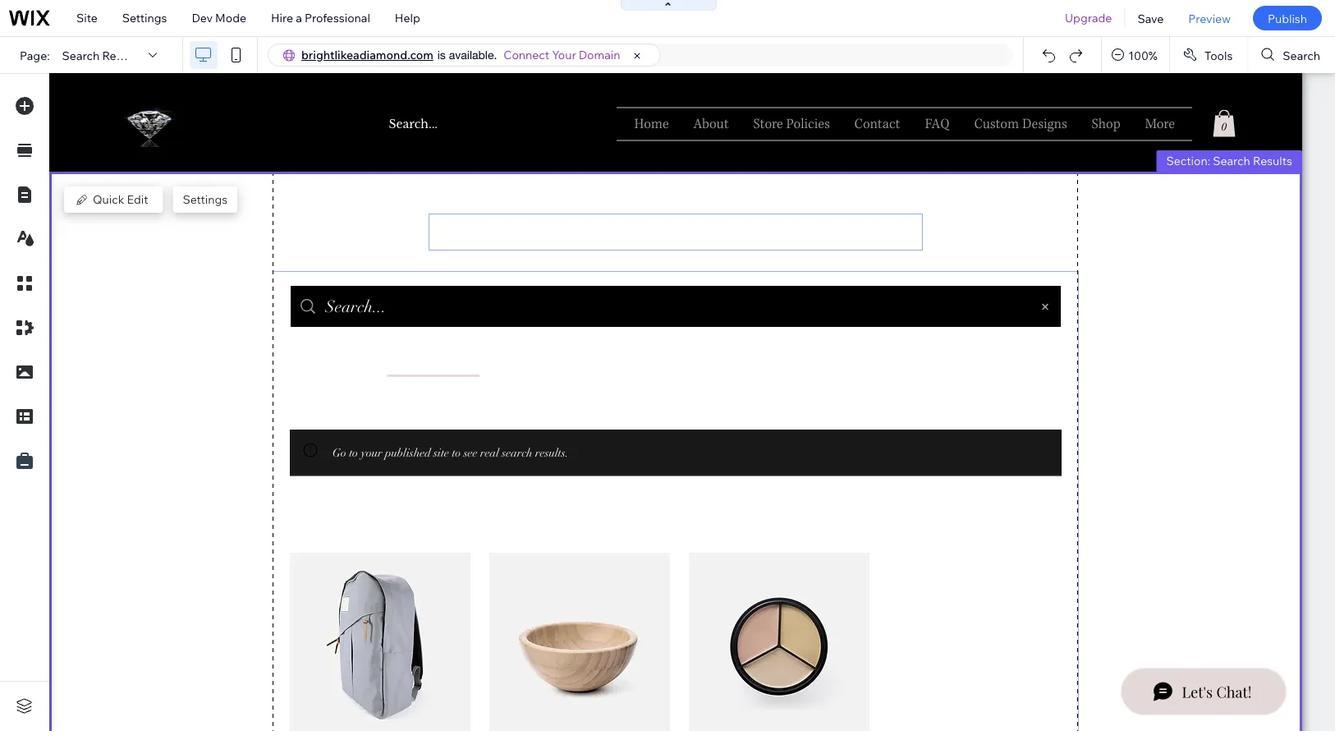 Task type: locate. For each thing, give the bounding box(es) containing it.
connect
[[504, 48, 550, 62]]

1 horizontal spatial search
[[1213, 154, 1251, 168]]

0 horizontal spatial results
[[102, 48, 142, 62]]

search right section:
[[1213, 154, 1251, 168]]

save button
[[1126, 0, 1176, 36]]

1 horizontal spatial settings
[[183, 192, 228, 207]]

site
[[76, 11, 98, 25]]

settings up search results on the top of page
[[122, 11, 167, 25]]

search for search results
[[62, 48, 100, 62]]

1 vertical spatial results
[[1253, 154, 1293, 168]]

0 vertical spatial results
[[102, 48, 142, 62]]

a
[[296, 11, 302, 25]]

help
[[395, 11, 420, 25]]

save
[[1138, 11, 1164, 25]]

2 horizontal spatial search
[[1283, 48, 1321, 62]]

dev
[[192, 11, 213, 25]]

edit
[[127, 192, 148, 207]]

0 horizontal spatial settings
[[122, 11, 167, 25]]

settings
[[122, 11, 167, 25], [183, 192, 228, 207]]

professional
[[305, 11, 370, 25]]

search down site
[[62, 48, 100, 62]]

0 horizontal spatial search
[[62, 48, 100, 62]]

search
[[62, 48, 100, 62], [1283, 48, 1321, 62], [1213, 154, 1251, 168]]

available.
[[449, 48, 497, 62]]

search down publish
[[1283, 48, 1321, 62]]

tools button
[[1170, 37, 1248, 73]]

settings right edit
[[183, 192, 228, 207]]

domain
[[579, 48, 621, 62]]

search inside button
[[1283, 48, 1321, 62]]

results
[[102, 48, 142, 62], [1253, 154, 1293, 168]]



Task type: vqa. For each thing, say whether or not it's contained in the screenshot.
SECTION: SEARCH RESULTS
yes



Task type: describe. For each thing, give the bounding box(es) containing it.
quick
[[93, 192, 124, 207]]

section: search results
[[1167, 154, 1293, 168]]

brightlikeadiamond.com
[[301, 48, 434, 62]]

publish button
[[1253, 6, 1322, 30]]

preview button
[[1176, 0, 1243, 36]]

search for search
[[1283, 48, 1321, 62]]

100% button
[[1102, 37, 1170, 73]]

hire a professional
[[271, 11, 370, 25]]

dev mode
[[192, 11, 246, 25]]

hire
[[271, 11, 293, 25]]

publish
[[1268, 11, 1308, 25]]

100%
[[1129, 48, 1158, 62]]

tools
[[1205, 48, 1233, 62]]

upgrade
[[1065, 11, 1112, 25]]

search button
[[1249, 37, 1336, 73]]

preview
[[1189, 11, 1231, 25]]

is
[[438, 48, 446, 62]]

1 vertical spatial settings
[[183, 192, 228, 207]]

0 vertical spatial settings
[[122, 11, 167, 25]]

your
[[552, 48, 576, 62]]

1 horizontal spatial results
[[1253, 154, 1293, 168]]

is available. connect your domain
[[438, 48, 621, 62]]

quick edit
[[93, 192, 148, 207]]

search results
[[62, 48, 142, 62]]

mode
[[215, 11, 246, 25]]

section:
[[1167, 154, 1211, 168]]



